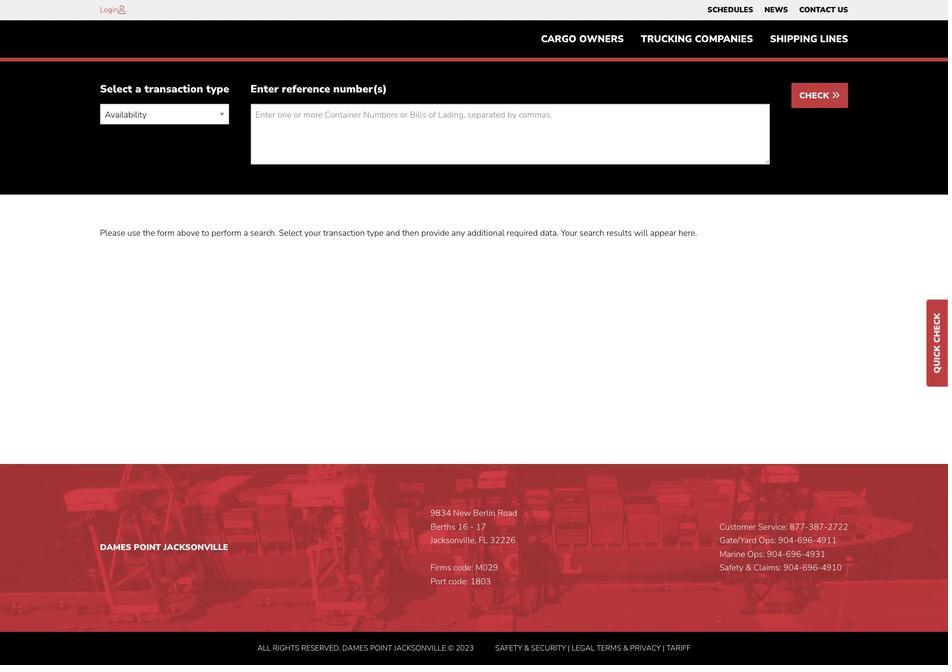 Task type: vqa. For each thing, say whether or not it's contained in the screenshot.
Jacksonville
yes



Task type: describe. For each thing, give the bounding box(es) containing it.
will
[[634, 227, 648, 239]]

1 vertical spatial transaction
[[323, 227, 365, 239]]

the
[[143, 227, 155, 239]]

9834
[[431, 507, 451, 519]]

customer service: 877-387-2722 gate/yard ops: 904-696-4911 marine ops: 904-696-4931 safety & claims: 904-696-4910
[[720, 521, 848, 574]]

additional
[[467, 227, 505, 239]]

1 vertical spatial 696-
[[786, 548, 805, 560]]

form
[[157, 227, 175, 239]]

tariff link
[[667, 643, 691, 653]]

0 vertical spatial 696-
[[798, 535, 817, 546]]

contact us link
[[799, 3, 848, 18]]

news
[[765, 5, 788, 15]]

lines
[[820, 33, 848, 46]]

17
[[476, 521, 486, 533]]

service:
[[758, 521, 788, 533]]

-
[[470, 521, 474, 533]]

reference
[[282, 82, 330, 96]]

0 vertical spatial 904-
[[779, 535, 798, 546]]

enter
[[251, 82, 279, 96]]

berlin
[[473, 507, 496, 519]]

trucking companies link
[[633, 28, 762, 50]]

1 vertical spatial ops:
[[748, 548, 765, 560]]

trucking
[[641, 33, 692, 46]]

gate/yard
[[720, 535, 757, 546]]

1 horizontal spatial point
[[370, 643, 392, 653]]

Enter reference number(s) text field
[[251, 104, 770, 165]]

required
[[507, 227, 538, 239]]

all
[[258, 643, 271, 653]]

safety & security link
[[495, 643, 566, 653]]

safety & security | legal terms & privacy | tariff
[[495, 643, 691, 653]]

claims:
[[754, 562, 782, 574]]

any
[[452, 227, 465, 239]]

reserved.
[[301, 643, 341, 653]]

16
[[458, 521, 468, 533]]

berths
[[431, 521, 456, 533]]

login
[[100, 5, 118, 15]]

safety inside customer service: 877-387-2722 gate/yard ops: 904-696-4911 marine ops: 904-696-4931 safety & claims: 904-696-4910
[[720, 562, 744, 574]]

1 horizontal spatial check
[[932, 313, 944, 343]]

0 horizontal spatial transaction
[[144, 82, 203, 96]]

legal
[[572, 643, 595, 653]]

m029
[[476, 562, 498, 574]]

trucking companies
[[641, 33, 753, 46]]

shipping lines
[[770, 33, 848, 46]]

enter reference number(s)
[[251, 82, 387, 96]]

dames point jacksonville
[[100, 542, 228, 553]]

1 horizontal spatial jacksonville
[[394, 643, 446, 653]]

©
[[448, 643, 454, 653]]

0 horizontal spatial type
[[206, 82, 229, 96]]

0 vertical spatial jacksonville
[[164, 542, 228, 553]]

use
[[127, 227, 141, 239]]

1 vertical spatial select
[[279, 227, 302, 239]]

check button
[[792, 83, 848, 108]]

cargo owners link
[[533, 28, 633, 50]]

jacksonville,
[[431, 535, 477, 546]]

all rights reserved. dames point jacksonville © 2023
[[258, 643, 474, 653]]

legal terms & privacy link
[[572, 643, 661, 653]]

footer containing 9834 new berlin road
[[0, 464, 948, 665]]

angle double right image
[[832, 91, 840, 100]]

results
[[607, 227, 632, 239]]

quick check
[[932, 313, 944, 373]]

port
[[431, 576, 446, 588]]

0 horizontal spatial dames
[[100, 542, 131, 553]]

to
[[202, 227, 209, 239]]

1 | from the left
[[568, 643, 570, 653]]

schedules link
[[708, 3, 753, 18]]

1 vertical spatial dames
[[342, 643, 368, 653]]

appear
[[650, 227, 677, 239]]

customer
[[720, 521, 756, 533]]

1 vertical spatial code:
[[449, 576, 468, 588]]

0 horizontal spatial a
[[135, 82, 141, 96]]

quick
[[932, 345, 944, 373]]

2 vertical spatial 696-
[[803, 562, 822, 574]]

news link
[[765, 3, 788, 18]]



Task type: locate. For each thing, give the bounding box(es) containing it.
9834 new berlin road berths 16 - 17 jacksonville, fl 32226
[[431, 507, 517, 546]]

0 horizontal spatial jacksonville
[[164, 542, 228, 553]]

0 vertical spatial check
[[800, 90, 832, 102]]

0 vertical spatial a
[[135, 82, 141, 96]]

4910
[[822, 562, 842, 574]]

login link
[[100, 5, 118, 15]]

type left and
[[367, 227, 384, 239]]

code: up 1803
[[454, 562, 473, 574]]

4911
[[817, 535, 837, 546]]

jacksonville
[[164, 542, 228, 553], [394, 643, 446, 653]]

877-
[[790, 521, 809, 533]]

terms
[[597, 643, 621, 653]]

696-
[[798, 535, 817, 546], [786, 548, 805, 560], [803, 562, 822, 574]]

perform
[[211, 227, 241, 239]]

2023
[[456, 643, 474, 653]]

1 vertical spatial jacksonville
[[394, 643, 446, 653]]

type left enter
[[206, 82, 229, 96]]

2 vertical spatial 904-
[[784, 562, 803, 574]]

marine
[[720, 548, 746, 560]]

& inside customer service: 877-387-2722 gate/yard ops: 904-696-4911 marine ops: 904-696-4931 safety & claims: 904-696-4910
[[746, 562, 752, 574]]

point
[[134, 542, 161, 553], [370, 643, 392, 653]]

contact us
[[799, 5, 848, 15]]

0 vertical spatial point
[[134, 542, 161, 553]]

1 horizontal spatial dames
[[342, 643, 368, 653]]

security
[[531, 643, 566, 653]]

|
[[568, 643, 570, 653], [663, 643, 665, 653]]

dames
[[100, 542, 131, 553], [342, 643, 368, 653]]

1 horizontal spatial safety
[[720, 562, 744, 574]]

ops:
[[759, 535, 776, 546], [748, 548, 765, 560]]

privacy
[[630, 643, 661, 653]]

1 horizontal spatial &
[[623, 643, 628, 653]]

ops: up claims:
[[748, 548, 765, 560]]

menu bar up the shipping
[[702, 3, 854, 18]]

code:
[[454, 562, 473, 574], [449, 576, 468, 588]]

1 vertical spatial a
[[244, 227, 248, 239]]

1 horizontal spatial type
[[367, 227, 384, 239]]

shipping lines link
[[762, 28, 857, 50]]

number(s)
[[333, 82, 387, 96]]

search.
[[250, 227, 277, 239]]

schedules
[[708, 5, 753, 15]]

tariff
[[667, 643, 691, 653]]

&
[[746, 562, 752, 574], [524, 643, 529, 653], [623, 643, 628, 653]]

0 vertical spatial dames
[[100, 542, 131, 553]]

0 horizontal spatial |
[[568, 643, 570, 653]]

| left legal
[[568, 643, 570, 653]]

your
[[561, 227, 578, 239]]

1 horizontal spatial a
[[244, 227, 248, 239]]

menu bar
[[702, 3, 854, 18], [533, 28, 857, 50]]

search
[[580, 227, 604, 239]]

rights
[[273, 643, 299, 653]]

please
[[100, 227, 125, 239]]

cargo owners
[[541, 33, 624, 46]]

904- down "877-"
[[779, 535, 798, 546]]

companies
[[695, 33, 753, 46]]

cargo
[[541, 33, 577, 46]]

0 vertical spatial type
[[206, 82, 229, 96]]

your
[[304, 227, 321, 239]]

provide
[[421, 227, 449, 239]]

1 vertical spatial type
[[367, 227, 384, 239]]

type
[[206, 82, 229, 96], [367, 227, 384, 239]]

footer
[[0, 464, 948, 665]]

1 vertical spatial check
[[932, 313, 944, 343]]

safety left security
[[495, 643, 522, 653]]

code: right port
[[449, 576, 468, 588]]

& left claims:
[[746, 562, 752, 574]]

then
[[402, 227, 419, 239]]

0 vertical spatial select
[[100, 82, 132, 96]]

0 vertical spatial transaction
[[144, 82, 203, 96]]

us
[[838, 5, 848, 15]]

& right terms
[[623, 643, 628, 653]]

2 horizontal spatial &
[[746, 562, 752, 574]]

a
[[135, 82, 141, 96], [244, 227, 248, 239]]

0 vertical spatial ops:
[[759, 535, 776, 546]]

menu bar down schedules link
[[533, 28, 857, 50]]

0 vertical spatial menu bar
[[702, 3, 854, 18]]

904-
[[779, 535, 798, 546], [767, 548, 786, 560], [784, 562, 803, 574]]

road
[[498, 507, 517, 519]]

0 horizontal spatial &
[[524, 643, 529, 653]]

please use the form above to perform a search. select your transaction type and then provide any additional required data. your search results will appear here.
[[100, 227, 697, 239]]

1 horizontal spatial |
[[663, 643, 665, 653]]

0 horizontal spatial point
[[134, 542, 161, 553]]

check
[[800, 90, 832, 102], [932, 313, 944, 343]]

904- up claims:
[[767, 548, 786, 560]]

select a transaction type
[[100, 82, 229, 96]]

| left tariff link
[[663, 643, 665, 653]]

fl
[[479, 535, 488, 546]]

safety down marine
[[720, 562, 744, 574]]

32226
[[490, 535, 516, 546]]

quick check link
[[927, 300, 948, 387]]

387-
[[809, 521, 828, 533]]

904- right claims:
[[784, 562, 803, 574]]

contact
[[799, 5, 836, 15]]

shipping
[[770, 33, 818, 46]]

data.
[[540, 227, 559, 239]]

0 vertical spatial code:
[[454, 562, 473, 574]]

ops: down "service:"
[[759, 535, 776, 546]]

1 horizontal spatial select
[[279, 227, 302, 239]]

user image
[[118, 5, 126, 14]]

0 horizontal spatial safety
[[495, 643, 522, 653]]

1 vertical spatial safety
[[495, 643, 522, 653]]

0 horizontal spatial check
[[800, 90, 832, 102]]

new
[[453, 507, 471, 519]]

1 vertical spatial menu bar
[[533, 28, 857, 50]]

here.
[[679, 227, 697, 239]]

owners
[[579, 33, 624, 46]]

select
[[100, 82, 132, 96], [279, 227, 302, 239]]

transaction
[[144, 82, 203, 96], [323, 227, 365, 239]]

2722
[[828, 521, 848, 533]]

and
[[386, 227, 400, 239]]

1 vertical spatial 904-
[[767, 548, 786, 560]]

1 vertical spatial point
[[370, 643, 392, 653]]

1 horizontal spatial transaction
[[323, 227, 365, 239]]

safety
[[720, 562, 744, 574], [495, 643, 522, 653]]

check inside button
[[800, 90, 832, 102]]

menu bar containing schedules
[[702, 3, 854, 18]]

4931
[[805, 548, 826, 560]]

2 | from the left
[[663, 643, 665, 653]]

firms code:  m029 port code:  1803
[[431, 562, 498, 588]]

menu bar containing cargo owners
[[533, 28, 857, 50]]

firms
[[431, 562, 451, 574]]

0 vertical spatial safety
[[720, 562, 744, 574]]

above
[[177, 227, 200, 239]]

1803
[[471, 576, 491, 588]]

& left security
[[524, 643, 529, 653]]

0 horizontal spatial select
[[100, 82, 132, 96]]



